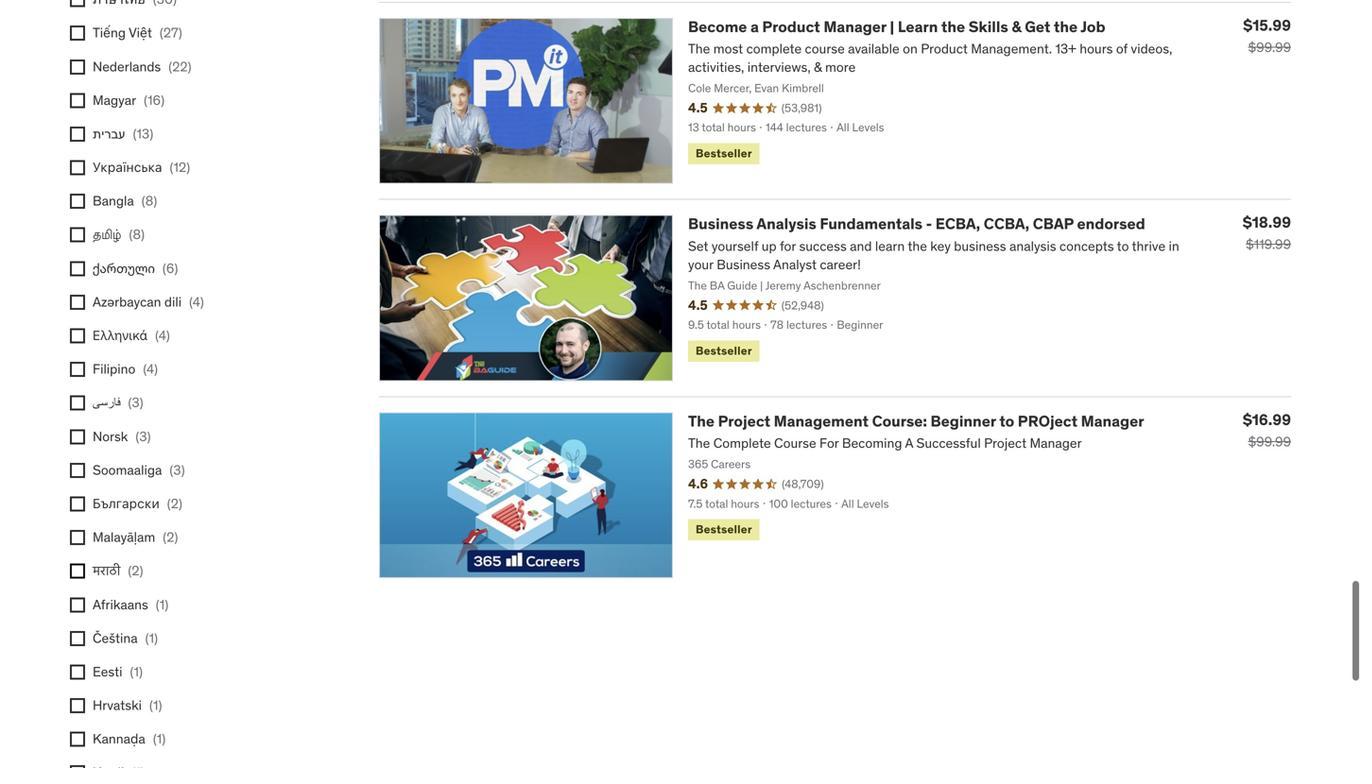 Task type: describe. For each thing, give the bounding box(es) containing it.
xsmall image for ‏עברית‏
[[70, 127, 85, 142]]

tiếng
[[93, 24, 126, 41]]

to
[[999, 412, 1014, 431]]

(8) for தமிழ் (8)
[[129, 226, 145, 243]]

ქართული
[[93, 260, 155, 277]]

malayāḷam
[[93, 529, 155, 546]]

1 vertical spatial manager
[[1081, 412, 1144, 431]]

(16)
[[144, 92, 165, 109]]

hrvatski (1)
[[93, 697, 162, 714]]

čeština (1)
[[93, 630, 158, 647]]

business analysis fundamentals - ecba, ccba, cbap endorsed link
[[688, 214, 1145, 234]]

xsmall image for filipino
[[70, 362, 85, 377]]

dili
[[164, 293, 182, 310]]

-
[[926, 214, 932, 234]]

(8) for bangla (8)
[[142, 192, 157, 209]]

ccba,
[[984, 214, 1029, 234]]

management
[[774, 412, 869, 431]]

български (2)
[[93, 495, 182, 512]]

$15.99
[[1243, 15, 1291, 35]]

українська (12)
[[93, 159, 190, 176]]

(12)
[[170, 159, 190, 176]]

čeština
[[93, 630, 138, 647]]

learn
[[898, 17, 938, 36]]

soomaaliga (3)
[[93, 462, 185, 479]]

nederlands (22)
[[93, 58, 191, 75]]

the
[[688, 412, 715, 431]]

course:
[[872, 412, 927, 431]]

$16.99
[[1243, 410, 1291, 429]]

2 the from the left
[[1054, 17, 1078, 36]]

$18.99 $119.99
[[1243, 213, 1291, 253]]

tiếng việt (27)
[[93, 24, 182, 41]]

become
[[688, 17, 747, 36]]

get
[[1025, 17, 1050, 36]]

afrikaans (1)
[[93, 596, 168, 613]]

(1) for hrvatski (1)
[[149, 697, 162, 714]]

project
[[718, 412, 770, 431]]

xsmall image for nederlands
[[70, 59, 85, 74]]

मराठी (2)
[[93, 563, 143, 580]]

become a product manager | learn the skills & get the job
[[688, 17, 1106, 36]]

hrvatski
[[93, 697, 142, 714]]

‏עברית‏ (13)
[[93, 125, 153, 142]]

filipino (4)
[[93, 361, 158, 378]]

norsk (3)
[[93, 428, 151, 445]]

українська
[[93, 159, 162, 176]]

xsmall image for български
[[70, 497, 85, 512]]

skills
[[969, 17, 1008, 36]]

(2) for मराठी (2)
[[128, 563, 143, 580]]

business analysis fundamentals - ecba, ccba, cbap endorsed
[[688, 214, 1145, 234]]

azərbaycan dili (4)
[[93, 293, 204, 310]]

$119.99
[[1246, 236, 1291, 253]]

xsmall image for azərbaycan
[[70, 295, 85, 310]]

project
[[1018, 412, 1078, 431]]

(4) for filipino (4)
[[143, 361, 158, 378]]

ecba,
[[936, 214, 980, 234]]

xsmall image for ελληνικά
[[70, 328, 85, 344]]

eesti
[[93, 663, 122, 681]]

xsmall image for malayāḷam
[[70, 530, 85, 545]]

(22)
[[168, 58, 191, 75]]

(13)
[[133, 125, 153, 142]]

xsmall image for bangla
[[70, 194, 85, 209]]

|
[[890, 17, 894, 36]]

product
[[762, 17, 820, 36]]

ελληνικά
[[93, 327, 148, 344]]

xsmall image for українська
[[70, 160, 85, 175]]

việt
[[129, 24, 152, 41]]

தமிழ்
[[93, 226, 121, 243]]

xsmall image for فارسی
[[70, 396, 85, 411]]

filipino
[[93, 361, 136, 378]]

(1) for afrikaans (1)
[[156, 596, 168, 613]]

(2) for български (2)
[[167, 495, 182, 512]]

xsmall image for ქართული
[[70, 261, 85, 276]]



Task type: locate. For each thing, give the bounding box(es) containing it.
nederlands
[[93, 58, 161, 75]]

xsmall image for tiếng
[[70, 26, 85, 41]]

(2) right मराठी
[[128, 563, 143, 580]]

(2)
[[167, 495, 182, 512], [163, 529, 178, 546], [128, 563, 143, 580]]

български
[[93, 495, 159, 512]]

xsmall image for norsk
[[70, 429, 85, 445]]

endorsed
[[1077, 214, 1145, 234]]

4 xsmall image from the top
[[70, 127, 85, 142]]

$18.99
[[1243, 213, 1291, 232]]

(1) right the eesti
[[130, 663, 143, 681]]

afrikaans
[[93, 596, 148, 613]]

1 vertical spatial (3)
[[136, 428, 151, 445]]

(1) right čeština
[[145, 630, 158, 647]]

$99.99 down the $16.99
[[1248, 433, 1291, 450]]

fundamentals
[[820, 214, 923, 234]]

magyar (16)
[[93, 92, 165, 109]]

7 xsmall image from the top
[[70, 429, 85, 445]]

(4) right the dili
[[189, 293, 204, 310]]

9 xsmall image from the top
[[70, 598, 85, 613]]

2 vertical spatial (4)
[[143, 361, 158, 378]]

(3) right 'soomaaliga'
[[170, 462, 185, 479]]

malayāḷam (2)
[[93, 529, 178, 546]]

xsmall image for eesti
[[70, 665, 85, 680]]

analysis
[[757, 214, 816, 234]]

the project management course: beginner to project manager link
[[688, 412, 1144, 431]]

मराठी
[[93, 563, 120, 580]]

(1) right hrvatski
[[149, 697, 162, 714]]

‏עברית‏
[[93, 125, 125, 142]]

14 xsmall image from the top
[[70, 766, 85, 768]]

xsmall image
[[70, 59, 85, 74], [70, 228, 85, 243], [70, 261, 85, 276], [70, 295, 85, 310], [70, 328, 85, 344], [70, 362, 85, 377], [70, 396, 85, 411], [70, 463, 85, 478], [70, 530, 85, 545], [70, 564, 85, 579], [70, 631, 85, 646], [70, 665, 85, 680], [70, 699, 85, 714], [70, 766, 85, 768]]

the
[[941, 17, 965, 36], [1054, 17, 1078, 36]]

(8) down українська (12)
[[142, 192, 157, 209]]

11 xsmall image from the top
[[70, 631, 85, 646]]

bangla (8)
[[93, 192, 157, 209]]

xsmall image for hrvatski
[[70, 699, 85, 714]]

6 xsmall image from the top
[[70, 362, 85, 377]]

a
[[750, 17, 759, 36]]

12 xsmall image from the top
[[70, 665, 85, 680]]

(4) right filipino
[[143, 361, 158, 378]]

0 horizontal spatial manager
[[824, 17, 886, 36]]

1 vertical spatial (4)
[[155, 327, 170, 344]]

6 xsmall image from the top
[[70, 194, 85, 209]]

2 xsmall image from the top
[[70, 26, 85, 41]]

ქართული (6)
[[93, 260, 178, 277]]

xsmall image for soomaaliga
[[70, 463, 85, 478]]

(8)
[[142, 192, 157, 209], [129, 226, 145, 243]]

3 xsmall image from the top
[[70, 261, 85, 276]]

2 vertical spatial (3)
[[170, 462, 185, 479]]

1 xsmall image from the top
[[70, 59, 85, 74]]

10 xsmall image from the top
[[70, 564, 85, 579]]

(1) right kannaḍa
[[153, 731, 166, 748]]

(27)
[[160, 24, 182, 41]]

(4)
[[189, 293, 204, 310], [155, 327, 170, 344], [143, 361, 158, 378]]

cbap
[[1033, 214, 1074, 234]]

beginner
[[931, 412, 996, 431]]

0 vertical spatial $99.99
[[1248, 39, 1291, 56]]

(2) right malayāḷam
[[163, 529, 178, 546]]

0 vertical spatial manager
[[824, 17, 886, 36]]

job
[[1081, 17, 1106, 36]]

1 horizontal spatial manager
[[1081, 412, 1144, 431]]

$15.99 $99.99
[[1243, 15, 1291, 56]]

become a product manager | learn the skills & get the job link
[[688, 17, 1106, 36]]

xsmall image for kannaḍa
[[70, 732, 85, 747]]

4 xsmall image from the top
[[70, 295, 85, 310]]

(8) right தமிழ்
[[129, 226, 145, 243]]

9 xsmall image from the top
[[70, 530, 85, 545]]

the left the skills
[[941, 17, 965, 36]]

(3) right norsk
[[136, 428, 151, 445]]

$99.99 inside the $16.99 $99.99
[[1248, 433, 1291, 450]]

bangla
[[93, 192, 134, 209]]

$99.99 inside '$15.99 $99.99'
[[1248, 39, 1291, 56]]

(2) for malayāḷam (2)
[[163, 529, 178, 546]]

0 vertical spatial (8)
[[142, 192, 157, 209]]

kannaḍa (1)
[[93, 731, 166, 748]]

7 xsmall image from the top
[[70, 396, 85, 411]]

xsmall image for தமிழ்
[[70, 228, 85, 243]]

1 the from the left
[[941, 17, 965, 36]]

5 xsmall image from the top
[[70, 328, 85, 344]]

(4) for ελληνικά (4)
[[155, 327, 170, 344]]

xsmall image
[[70, 0, 85, 7], [70, 26, 85, 41], [70, 93, 85, 108], [70, 127, 85, 142], [70, 160, 85, 175], [70, 194, 85, 209], [70, 429, 85, 445], [70, 497, 85, 512], [70, 598, 85, 613], [70, 732, 85, 747]]

azərbaycan
[[93, 293, 161, 310]]

தமிழ் (8)
[[93, 226, 145, 243]]

(3)
[[128, 394, 143, 411], [136, 428, 151, 445], [170, 462, 185, 479]]

2 xsmall image from the top
[[70, 228, 85, 243]]

فارسی
[[93, 394, 120, 411]]

$99.99 for $15.99
[[1248, 39, 1291, 56]]

10 xsmall image from the top
[[70, 732, 85, 747]]

(3) for norsk (3)
[[136, 428, 151, 445]]

(1)
[[156, 596, 168, 613], [145, 630, 158, 647], [130, 663, 143, 681], [149, 697, 162, 714], [153, 731, 166, 748]]

(3) right فارسی
[[128, 394, 143, 411]]

$16.99 $99.99
[[1243, 410, 1291, 450]]

eesti (1)
[[93, 663, 143, 681]]

$99.99
[[1248, 39, 1291, 56], [1248, 433, 1291, 450]]

business
[[688, 214, 754, 234]]

manager left |
[[824, 17, 886, 36]]

1 vertical spatial (8)
[[129, 226, 145, 243]]

فارسی (3)
[[93, 394, 143, 411]]

$99.99 down $15.99
[[1248, 39, 1291, 56]]

ελληνικά (4)
[[93, 327, 170, 344]]

2 vertical spatial (2)
[[128, 563, 143, 580]]

(1) for čeština (1)
[[145, 630, 158, 647]]

2 $99.99 from the top
[[1248, 433, 1291, 450]]

(2) right български
[[167, 495, 182, 512]]

(3) for soomaaliga (3)
[[170, 462, 185, 479]]

(1) for kannaḍa (1)
[[153, 731, 166, 748]]

8 xsmall image from the top
[[70, 497, 85, 512]]

manager right the project at the right of page
[[1081, 412, 1144, 431]]

norsk
[[93, 428, 128, 445]]

xsmall image for afrikaans
[[70, 598, 85, 613]]

(6)
[[162, 260, 178, 277]]

&
[[1012, 17, 1021, 36]]

kannaḍa
[[93, 731, 145, 748]]

xsmall image for magyar
[[70, 93, 85, 108]]

0 vertical spatial (3)
[[128, 394, 143, 411]]

xsmall image for čeština
[[70, 631, 85, 646]]

(3) for فارسی (3)
[[128, 394, 143, 411]]

(1) for eesti (1)
[[130, 663, 143, 681]]

0 vertical spatial (2)
[[167, 495, 182, 512]]

1 xsmall image from the top
[[70, 0, 85, 7]]

3 xsmall image from the top
[[70, 93, 85, 108]]

1 $99.99 from the top
[[1248, 39, 1291, 56]]

the left job
[[1054, 17, 1078, 36]]

13 xsmall image from the top
[[70, 699, 85, 714]]

xsmall image for मराठी
[[70, 564, 85, 579]]

manager
[[824, 17, 886, 36], [1081, 412, 1144, 431]]

soomaaliga
[[93, 462, 162, 479]]

(1) right afrikaans
[[156, 596, 168, 613]]

$99.99 for $16.99
[[1248, 433, 1291, 450]]

(4) down the dili
[[155, 327, 170, 344]]

0 vertical spatial (4)
[[189, 293, 204, 310]]

5 xsmall image from the top
[[70, 160, 85, 175]]

magyar
[[93, 92, 136, 109]]

1 vertical spatial $99.99
[[1248, 433, 1291, 450]]

0 horizontal spatial the
[[941, 17, 965, 36]]

1 horizontal spatial the
[[1054, 17, 1078, 36]]

8 xsmall image from the top
[[70, 463, 85, 478]]

1 vertical spatial (2)
[[163, 529, 178, 546]]

the project management course: beginner to project manager
[[688, 412, 1144, 431]]



Task type: vqa. For each thing, say whether or not it's contained in the screenshot.
Ελληνικά xsmall image
yes



